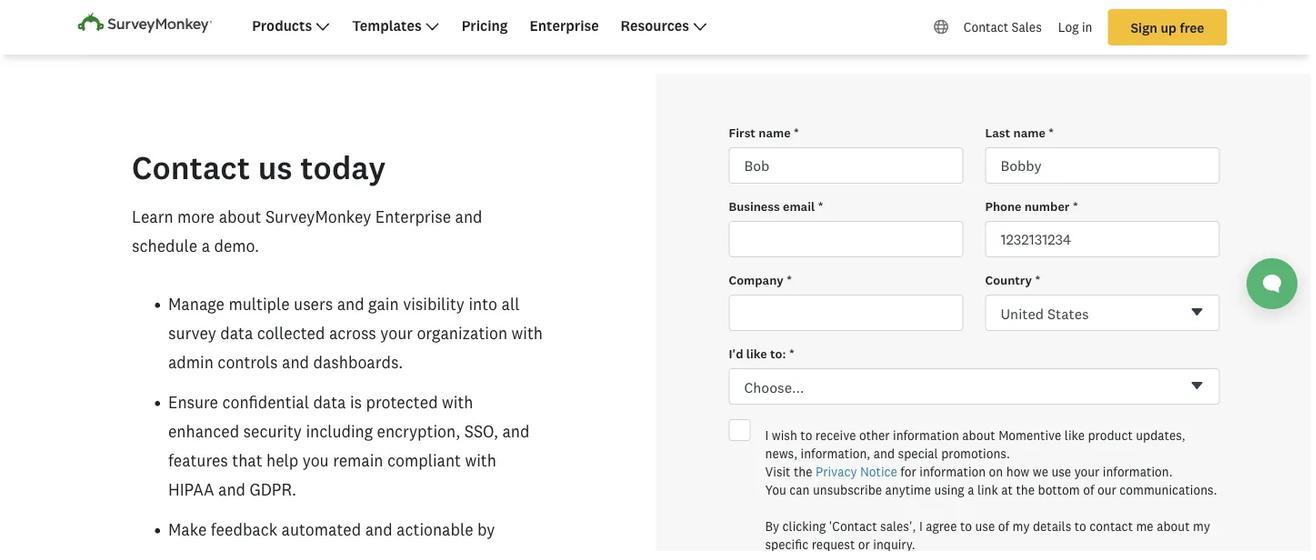 Task type: vqa. For each thing, say whether or not it's contained in the screenshot.
'Make feedback automated and actionable by connecting to key business systems using APIs an'
yes



Task type: locate. For each thing, give the bounding box(es) containing it.
name right first
[[759, 125, 791, 140]]

information,
[[801, 446, 871, 461]]

0 horizontal spatial data
[[220, 324, 253, 343]]

to up market—securely
[[767, 0, 783, 3]]

1 vertical spatial at
[[1002, 483, 1013, 498]]

0 vertical spatial with
[[512, 324, 543, 343]]

1 vertical spatial contact
[[132, 148, 250, 187]]

1 horizontal spatial a
[[968, 483, 975, 498]]

2 horizontal spatial about
[[1157, 519, 1190, 534]]

0 vertical spatial i
[[766, 428, 769, 443]]

* right number on the right of page
[[1073, 198, 1079, 214]]

0 horizontal spatial at
[[822, 13, 837, 32]]

1 horizontal spatial about
[[963, 428, 996, 443]]

manage
[[168, 295, 225, 314]]

2 horizontal spatial the
[[1017, 483, 1035, 498]]

with down all
[[512, 324, 543, 343]]

using up the agree
[[935, 483, 965, 498]]

0 vertical spatial enterprise
[[530, 17, 599, 34]]

to right the agree
[[961, 519, 973, 534]]

0 horizontal spatial gain
[[369, 295, 399, 314]]

select menu field down phone number * text box
[[986, 295, 1220, 332]]

data
[[220, 324, 253, 343], [313, 393, 346, 413]]

sign up free link
[[1109, 9, 1228, 45]]

0 horizontal spatial use
[[976, 519, 996, 534]]

0 vertical spatial use
[[1052, 464, 1072, 479]]

1 vertical spatial a
[[968, 483, 975, 498]]

specific
[[766, 537, 809, 551]]

first
[[729, 125, 756, 140]]

1 vertical spatial use
[[976, 519, 996, 534]]

language picker image
[[934, 20, 949, 34]]

0 vertical spatial data
[[220, 324, 253, 343]]

resources
[[621, 17, 690, 34]]

schedule
[[132, 237, 198, 256]]

using down actionable
[[434, 550, 472, 551]]

contact sales
[[964, 20, 1042, 35]]

1 horizontal spatial gain
[[787, 0, 817, 3]]

information up special at the bottom right of the page
[[893, 428, 960, 443]]

0 vertical spatial at
[[822, 13, 837, 32]]

name
[[759, 125, 791, 140], [1014, 125, 1046, 140]]

to inside empowers organizations to gain insights from customers, employees, and the market—securely and at scale.
[[767, 0, 783, 3]]

using inside make feedback automated and actionable by connecting to key business systems using apis an
[[434, 550, 472, 551]]

templates
[[352, 17, 422, 34]]

and up 'across'
[[337, 295, 364, 314]]

other
[[860, 428, 890, 443]]

data up controls
[[220, 324, 253, 343]]

link
[[978, 483, 999, 498]]

make
[[168, 520, 207, 540]]

number
[[1025, 198, 1070, 214]]

employees,
[[515, 13, 598, 32]]

and
[[602, 13, 629, 32], [791, 13, 818, 32], [455, 207, 483, 227], [337, 295, 364, 314], [282, 353, 309, 373], [503, 422, 530, 442], [874, 446, 895, 461], [218, 480, 246, 500], [365, 520, 393, 540]]

your up our
[[1075, 464, 1100, 479]]

1 horizontal spatial chevron down image
[[693, 20, 708, 34]]

1 horizontal spatial name
[[1014, 125, 1046, 140]]

0 vertical spatial information
[[893, 428, 960, 443]]

at right the link in the bottom right of the page
[[1002, 483, 1013, 498]]

receive
[[816, 428, 857, 443]]

i left the agree
[[920, 519, 923, 534]]

gain left insights
[[787, 0, 817, 3]]

0 horizontal spatial of
[[999, 519, 1010, 534]]

and up systems on the left
[[365, 520, 393, 540]]

0 vertical spatial about
[[219, 207, 262, 227]]

enterprise down the today
[[376, 207, 451, 227]]

* right country
[[1036, 272, 1041, 287]]

contact us today
[[132, 148, 386, 187]]

and up notice
[[874, 446, 895, 461]]

0 vertical spatial contact
[[964, 20, 1009, 35]]

2 name from the left
[[1014, 125, 1046, 140]]

a left the link in the bottom right of the page
[[968, 483, 975, 498]]

survey
[[168, 324, 216, 343]]

and inside learn more about surveymonkey enterprise and schedule a demo.
[[455, 207, 483, 227]]

1 my from the left
[[1013, 519, 1030, 534]]

like right i'd
[[747, 346, 768, 361]]

2 vertical spatial about
[[1157, 519, 1190, 534]]

name right last
[[1014, 125, 1046, 140]]

all
[[502, 295, 520, 314]]

i
[[766, 428, 769, 443], [920, 519, 923, 534]]

systems
[[369, 550, 430, 551]]

contact sales link
[[956, 9, 1051, 45]]

chevron down image
[[426, 20, 440, 34], [693, 20, 708, 34]]

0 horizontal spatial my
[[1013, 519, 1030, 534]]

about up promotions.
[[963, 428, 996, 443]]

chevron down image for templates
[[426, 20, 440, 34]]

with inside manage multiple users and gain visibility into all survey data collected across your organization with admin controls and dashboards.
[[512, 324, 543, 343]]

united
[[1001, 305, 1044, 323]]

contact
[[1090, 519, 1134, 534]]

i'd like to: *
[[729, 346, 795, 361]]

use up the bottom
[[1052, 464, 1072, 479]]

use
[[1052, 464, 1072, 479], [976, 519, 996, 534]]

of left our
[[1084, 483, 1095, 498]]

information.
[[1103, 464, 1173, 479]]

1 vertical spatial data
[[313, 393, 346, 413]]

gdpr.
[[250, 480, 297, 500]]

dashboards.
[[313, 353, 403, 373]]

0 horizontal spatial a
[[202, 237, 210, 256]]

* right first
[[794, 125, 800, 140]]

1 horizontal spatial like
[[1065, 428, 1085, 443]]

the up can
[[794, 464, 813, 479]]

2 vertical spatial the
[[1017, 483, 1035, 498]]

notice
[[861, 464, 898, 479]]

with
[[512, 324, 543, 343], [442, 393, 474, 413], [465, 451, 497, 471]]

1 horizontal spatial data
[[313, 393, 346, 413]]

0 vertical spatial your
[[381, 324, 413, 343]]

contact for contact us today
[[132, 148, 250, 187]]

users
[[294, 295, 333, 314]]

1 vertical spatial about
[[963, 428, 996, 443]]

use down the link in the bottom right of the page
[[976, 519, 996, 534]]

1 horizontal spatial contact
[[964, 20, 1009, 35]]

and up into
[[455, 207, 483, 227]]

unsubscribe
[[813, 483, 883, 498]]

of inside i wish to receive other information about momentive like product updates, news, information, and special promotions. visit the privacy notice for information on how we use your information. you can unsubscribe anytime using a link at the bottom of our communications.
[[1084, 483, 1095, 498]]

with up 'sso,' at the bottom
[[442, 393, 474, 413]]

my down communications.
[[1194, 519, 1211, 534]]

learn
[[132, 207, 173, 227]]

ensure confidential data is protected with enhanced security including encryption, sso, and features that help you remain compliant with hipaa and gdpr.
[[168, 393, 530, 500]]

First name * text field
[[729, 147, 964, 184]]

enterprise link
[[530, 17, 599, 34]]

chevron down image
[[316, 20, 330, 34]]

enterprise inside learn more about surveymonkey enterprise and schedule a demo.
[[376, 207, 451, 227]]

0 horizontal spatial your
[[381, 324, 413, 343]]

a down more
[[202, 237, 210, 256]]

1 horizontal spatial i
[[920, 519, 923, 534]]

1 horizontal spatial my
[[1194, 519, 1211, 534]]

0 horizontal spatial like
[[747, 346, 768, 361]]

into
[[469, 295, 498, 314]]

0 vertical spatial a
[[202, 237, 210, 256]]

1 vertical spatial gain
[[369, 295, 399, 314]]

my left details
[[1013, 519, 1030, 534]]

enterprise down empowers
[[530, 17, 599, 34]]

1 vertical spatial the
[[794, 464, 813, 479]]

and down empowers
[[602, 13, 629, 32]]

chevron down image down organizations
[[693, 20, 708, 34]]

like left product
[[1065, 428, 1085, 443]]

with down 'sso,' at the bottom
[[465, 451, 497, 471]]

a
[[202, 237, 210, 256], [968, 483, 975, 498]]

1 horizontal spatial at
[[1002, 483, 1013, 498]]

agree
[[926, 519, 958, 534]]

1 vertical spatial using
[[434, 550, 472, 551]]

0 vertical spatial the
[[633, 13, 657, 32]]

chevron down image right templates
[[426, 20, 440, 34]]

your right 'across'
[[381, 324, 413, 343]]

information down promotions.
[[920, 464, 986, 479]]

i left 'wish'
[[766, 428, 769, 443]]

you
[[303, 451, 329, 471]]

1 vertical spatial your
[[1075, 464, 1100, 479]]

0 horizontal spatial i
[[766, 428, 769, 443]]

Select Menu field
[[986, 295, 1220, 332], [729, 368, 1220, 406]]

the down how
[[1017, 483, 1035, 498]]

hipaa
[[168, 480, 214, 500]]

*
[[794, 125, 800, 140], [1049, 125, 1055, 140], [818, 198, 824, 214], [1073, 198, 1079, 214], [787, 272, 793, 287], [1036, 272, 1041, 287], [789, 346, 795, 361]]

contact left sales
[[964, 20, 1009, 35]]

* right last
[[1049, 125, 1055, 140]]

0 vertical spatial gain
[[787, 0, 817, 3]]

1 vertical spatial enterprise
[[376, 207, 451, 227]]

last
[[986, 125, 1011, 140]]

at down insights
[[822, 13, 837, 32]]

0 horizontal spatial chevron down image
[[426, 20, 440, 34]]

select menu field containing choose...
[[729, 368, 1220, 406]]

log
[[1059, 20, 1079, 35]]

name for last
[[1014, 125, 1046, 140]]

details
[[1033, 519, 1072, 534]]

0 vertical spatial of
[[1084, 483, 1095, 498]]

sign
[[1131, 19, 1158, 35]]

0 vertical spatial using
[[935, 483, 965, 498]]

to left key
[[253, 550, 268, 551]]

data inside ensure confidential data is protected with enhanced security including encryption, sso, and features that help you remain compliant with hipaa and gdpr.
[[313, 393, 346, 413]]

how
[[1007, 464, 1030, 479]]

contact up more
[[132, 148, 250, 187]]

company *
[[729, 272, 793, 287]]

enterprise
[[530, 17, 599, 34], [376, 207, 451, 227]]

at inside empowers organizations to gain insights from customers, employees, and the market—securely and at scale.
[[822, 13, 837, 32]]

1 name from the left
[[759, 125, 791, 140]]

demo.
[[214, 237, 259, 256]]

2 my from the left
[[1194, 519, 1211, 534]]

of down the link in the bottom right of the page
[[999, 519, 1010, 534]]

states
[[1048, 305, 1089, 323]]

2 chevron down image from the left
[[693, 20, 708, 34]]

can
[[790, 483, 810, 498]]

data left "is"
[[313, 393, 346, 413]]

1 horizontal spatial use
[[1052, 464, 1072, 479]]

anytime
[[886, 483, 932, 498]]

to right 'wish'
[[801, 428, 813, 443]]

my
[[1013, 519, 1030, 534], [1194, 519, 1211, 534]]

0 horizontal spatial the
[[633, 13, 657, 32]]

select menu field containing united states
[[986, 295, 1220, 332]]

1 vertical spatial select menu field
[[729, 368, 1220, 406]]

1 vertical spatial with
[[442, 393, 474, 413]]

business
[[302, 550, 365, 551]]

log in
[[1059, 20, 1093, 35]]

1 vertical spatial like
[[1065, 428, 1085, 443]]

by clicking 'contact sales', i agree to use of my details to contact me about my specific request or inquiry.
[[766, 519, 1211, 551]]

like
[[747, 346, 768, 361], [1065, 428, 1085, 443]]

gain
[[787, 0, 817, 3], [369, 295, 399, 314]]

0 vertical spatial select menu field
[[986, 295, 1220, 332]]

1 horizontal spatial your
[[1075, 464, 1100, 479]]

special
[[898, 446, 939, 461]]

sign up free
[[1131, 19, 1205, 35]]

1 horizontal spatial of
[[1084, 483, 1095, 498]]

1 horizontal spatial enterprise
[[530, 17, 599, 34]]

select menu field up promotions.
[[729, 368, 1220, 406]]

key
[[273, 550, 298, 551]]

0 horizontal spatial using
[[434, 550, 472, 551]]

a inside i wish to receive other information about momentive like product updates, news, information, and special promotions. visit the privacy notice for information on how we use your information. you can unsubscribe anytime using a link at the bottom of our communications.
[[968, 483, 975, 498]]

like inside i wish to receive other information about momentive like product updates, news, information, and special promotions. visit the privacy notice for information on how we use your information. you can unsubscribe anytime using a link at the bottom of our communications.
[[1065, 428, 1085, 443]]

country
[[986, 272, 1033, 287]]

0 vertical spatial like
[[747, 346, 768, 361]]

1 chevron down image from the left
[[426, 20, 440, 34]]

0 horizontal spatial enterprise
[[376, 207, 451, 227]]

0 horizontal spatial about
[[219, 207, 262, 227]]

at
[[822, 13, 837, 32], [1002, 483, 1013, 498]]

i inside by clicking 'contact sales', i agree to use of my details to contact me about my specific request or inquiry.
[[920, 519, 923, 534]]

make feedback automated and actionable by connecting to key business systems using apis an
[[168, 520, 540, 551]]

1 vertical spatial i
[[920, 519, 923, 534]]

data inside manage multiple users and gain visibility into all survey data collected across your organization with admin controls and dashboards.
[[220, 324, 253, 343]]

gain up 'across'
[[369, 295, 399, 314]]

1 horizontal spatial using
[[935, 483, 965, 498]]

1 vertical spatial of
[[999, 519, 1010, 534]]

the
[[633, 13, 657, 32], [794, 464, 813, 479], [1017, 483, 1035, 498]]

the down empowers
[[633, 13, 657, 32]]

about right me
[[1157, 519, 1190, 534]]

0 horizontal spatial contact
[[132, 148, 250, 187]]

0 horizontal spatial name
[[759, 125, 791, 140]]

about up demo.
[[219, 207, 262, 227]]



Task type: describe. For each thing, give the bounding box(es) containing it.
about inside by clicking 'contact sales', i agree to use of my details to contact me about my specific request or inquiry.
[[1157, 519, 1190, 534]]

phone
[[986, 198, 1022, 214]]

connecting
[[168, 550, 249, 551]]

to inside make feedback automated and actionable by connecting to key business systems using apis an
[[253, 550, 268, 551]]

visit
[[766, 464, 791, 479]]

multiple
[[229, 295, 290, 314]]

empowers
[[586, 0, 661, 3]]

phone number *
[[986, 198, 1079, 214]]

business email *
[[729, 198, 824, 214]]

chevron down image for resources
[[693, 20, 708, 34]]

products
[[252, 17, 312, 34]]

security
[[243, 422, 302, 442]]

automated
[[282, 520, 361, 540]]

1 vertical spatial information
[[920, 464, 986, 479]]

1 horizontal spatial the
[[794, 464, 813, 479]]

pricing link
[[462, 17, 508, 34]]

is
[[350, 393, 362, 413]]

visibility
[[403, 295, 465, 314]]

email
[[783, 198, 815, 214]]

product
[[1089, 428, 1133, 443]]

inquiry.
[[874, 537, 916, 551]]

features
[[168, 451, 228, 471]]

log in link
[[1051, 9, 1101, 45]]

encryption,
[[377, 422, 461, 442]]

the inside empowers organizations to gain insights from customers, employees, and the market—securely and at scale.
[[633, 13, 657, 32]]

first name *
[[729, 125, 800, 140]]

Phone number * text field
[[986, 221, 1220, 257]]

momentive
[[999, 428, 1062, 443]]

privacy
[[816, 464, 858, 479]]

your inside manage multiple users and gain visibility into all survey data collected across your organization with admin controls and dashboards.
[[381, 324, 413, 343]]

use inside i wish to receive other information about momentive like product updates, news, information, and special promotions. visit the privacy notice for information on how we use your information. you can unsubscribe anytime using a link at the bottom of our communications.
[[1052, 464, 1072, 479]]

across
[[329, 324, 376, 343]]

at inside i wish to receive other information about momentive like product updates, news, information, and special promotions. visit the privacy notice for information on how we use your information. you can unsubscribe anytime using a link at the bottom of our communications.
[[1002, 483, 1013, 498]]

sales',
[[881, 519, 917, 534]]

contact for contact sales
[[964, 20, 1009, 35]]

Company * text field
[[729, 295, 964, 331]]

by
[[766, 519, 780, 534]]

country *
[[986, 272, 1041, 287]]

me
[[1137, 519, 1154, 534]]

select menu field for i'd like to: *
[[729, 368, 1220, 406]]

more
[[177, 207, 215, 227]]

and down collected
[[282, 353, 309, 373]]

Business email * text field
[[729, 221, 964, 257]]

to right details
[[1075, 519, 1087, 534]]

business
[[729, 198, 780, 214]]

surveymonkey
[[266, 207, 372, 227]]

from
[[883, 0, 917, 3]]

organizations
[[665, 0, 763, 3]]

a inside learn more about surveymonkey enterprise and schedule a demo.
[[202, 237, 210, 256]]

name for first
[[759, 125, 791, 140]]

compliant
[[388, 451, 461, 471]]

you
[[766, 483, 787, 498]]

feedback
[[211, 520, 278, 540]]

scale.
[[841, 13, 884, 32]]

or
[[859, 537, 870, 551]]

your inside i wish to receive other information about momentive like product updates, news, information, and special promotions. visit the privacy notice for information on how we use your information. you can unsubscribe anytime using a link at the bottom of our communications.
[[1075, 464, 1100, 479]]

company
[[729, 272, 784, 287]]

* right to:
[[789, 346, 795, 361]]

apis
[[477, 550, 509, 551]]

news,
[[766, 446, 798, 461]]

updates,
[[1137, 428, 1186, 443]]

privacy notice link
[[816, 464, 898, 479]]

controls
[[218, 353, 278, 373]]

us
[[258, 148, 293, 187]]

including
[[306, 422, 373, 442]]

that
[[232, 451, 263, 471]]

confidential
[[222, 393, 309, 413]]

actionable
[[397, 520, 474, 540]]

and right 'sso,' at the bottom
[[503, 422, 530, 442]]

customers,
[[429, 13, 510, 32]]

to:
[[771, 346, 786, 361]]

i inside i wish to receive other information about momentive like product updates, news, information, and special promotions. visit the privacy notice for information on how we use your information. you can unsubscribe anytime using a link at the bottom of our communications.
[[766, 428, 769, 443]]

about inside i wish to receive other information about momentive like product updates, news, information, and special promotions. visit the privacy notice for information on how we use your information. you can unsubscribe anytime using a link at the bottom of our communications.
[[963, 428, 996, 443]]

manage multiple users and gain visibility into all survey data collected across your organization with admin controls and dashboards.
[[168, 295, 543, 373]]

select menu field for country *
[[986, 295, 1220, 332]]

insights
[[821, 0, 878, 3]]

and inside i wish to receive other information about momentive like product updates, news, information, and special promotions. visit the privacy notice for information on how we use your information. you can unsubscribe anytime using a link at the bottom of our communications.
[[874, 446, 895, 461]]

free
[[1181, 19, 1205, 35]]

united states
[[1001, 305, 1089, 323]]

protected
[[366, 393, 438, 413]]

gain inside empowers organizations to gain insights from customers, employees, and the market—securely and at scale.
[[787, 0, 817, 3]]

to inside i wish to receive other information about momentive like product updates, news, information, and special promotions. visit the privacy notice for information on how we use your information. you can unsubscribe anytime using a link at the bottom of our communications.
[[801, 428, 813, 443]]

bottom
[[1039, 483, 1081, 498]]

for
[[901, 464, 917, 479]]

communications.
[[1120, 483, 1218, 498]]

and left the scale. on the top of the page
[[791, 13, 818, 32]]

organization
[[417, 324, 508, 343]]

sales
[[1012, 20, 1042, 35]]

on
[[990, 464, 1004, 479]]

gain inside manage multiple users and gain visibility into all survey data collected across your organization with admin controls and dashboards.
[[369, 295, 399, 314]]

2 vertical spatial with
[[465, 451, 497, 471]]

collected
[[257, 324, 325, 343]]

about inside learn more about surveymonkey enterprise and schedule a demo.
[[219, 207, 262, 227]]

wish
[[772, 428, 798, 443]]

* right company
[[787, 272, 793, 287]]

and inside make feedback automated and actionable by connecting to key business systems using apis an
[[365, 520, 393, 540]]

request
[[812, 537, 855, 551]]

ensure
[[168, 393, 218, 413]]

promotions.
[[942, 446, 1011, 461]]

i'd
[[729, 346, 744, 361]]

help
[[267, 451, 299, 471]]

using inside i wish to receive other information about momentive like product updates, news, information, and special promotions. visit the privacy notice for information on how we use your information. you can unsubscribe anytime using a link at the bottom of our communications.
[[935, 483, 965, 498]]

Last name * text field
[[986, 147, 1220, 184]]

use inside by clicking 'contact sales', i agree to use of my details to contact me about my specific request or inquiry.
[[976, 519, 996, 534]]

* right email
[[818, 198, 824, 214]]

enhanced
[[168, 422, 239, 442]]

today
[[300, 148, 386, 187]]

our
[[1098, 483, 1117, 498]]

clicking
[[783, 519, 826, 534]]

empowers organizations to gain insights from customers, employees, and the market—securely and at scale.
[[429, 0, 917, 32]]

choose...
[[745, 379, 805, 396]]

and down that
[[218, 480, 246, 500]]

of inside by clicking 'contact sales', i agree to use of my details to contact me about my specific request or inquiry.
[[999, 519, 1010, 534]]



